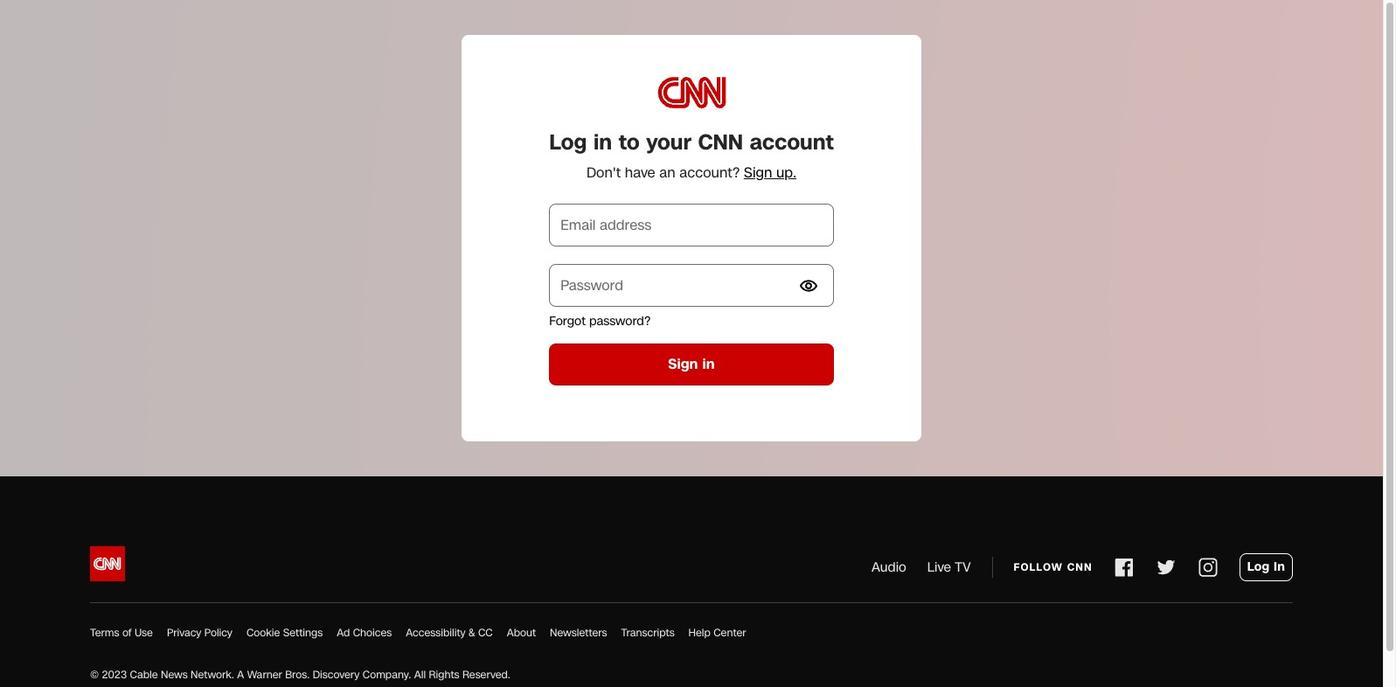 Task type: describe. For each thing, give the bounding box(es) containing it.
sign in
[[668, 354, 715, 374]]

use
[[135, 626, 153, 640]]

company.
[[363, 668, 411, 682]]

live
[[927, 559, 951, 576]]

terms of use link
[[90, 624, 153, 642]]

newsletters link
[[550, 624, 607, 642]]

have
[[625, 163, 655, 183]]

instagram image
[[1197, 557, 1218, 578]]

log for in
[[549, 128, 587, 157]]

help center link
[[689, 624, 746, 642]]

warner
[[247, 668, 282, 682]]

Password password field
[[549, 264, 834, 307]]

of
[[122, 626, 132, 640]]

an
[[659, 163, 675, 183]]

privacy
[[167, 626, 201, 640]]

audio link
[[872, 559, 906, 576]]

forgot                         password?
[[549, 313, 651, 330]]

facebook image
[[1113, 557, 1134, 578]]

privacy policy link
[[167, 624, 232, 642]]

terms
[[90, 626, 119, 640]]

sign inside button
[[668, 354, 698, 374]]

choices
[[353, 626, 392, 640]]

policy
[[204, 626, 232, 640]]

center
[[714, 626, 746, 640]]

forgot
[[549, 313, 586, 330]]

help center
[[689, 626, 746, 640]]

cookie settings link
[[246, 624, 323, 642]]

your
[[646, 128, 691, 157]]

log in
[[1247, 559, 1285, 575]]

follow cnn
[[1014, 560, 1092, 574]]

cc
[[478, 626, 493, 640]]

follow
[[1014, 560, 1063, 574]]

live tv link
[[927, 559, 971, 576]]

reserved.
[[462, 668, 510, 682]]

2023
[[102, 668, 127, 682]]

forgot                         password? button
[[549, 313, 651, 330]]

sign inside log in to your cnn account don't have an account? sign up.
[[744, 163, 772, 183]]

ad choices
[[337, 626, 392, 640]]

©
[[90, 668, 99, 682]]

&
[[469, 626, 475, 640]]

tv
[[955, 559, 971, 576]]

about
[[507, 626, 536, 640]]

password?
[[589, 313, 651, 330]]

cable
[[130, 668, 158, 682]]

transcripts
[[621, 626, 675, 640]]



Task type: vqa. For each thing, say whether or not it's contained in the screenshot.
Search image
no



Task type: locate. For each thing, give the bounding box(es) containing it.
transcripts link
[[621, 624, 675, 642]]

1 vertical spatial log
[[1247, 559, 1270, 575]]

accessibility
[[406, 626, 466, 640]]

all
[[414, 668, 426, 682]]

1 vertical spatial in
[[702, 354, 715, 374]]

to
[[619, 128, 640, 157]]

0 horizontal spatial log
[[549, 128, 587, 157]]

up.
[[776, 163, 796, 183]]

cookie
[[246, 626, 280, 640]]

in inside sign in button
[[702, 354, 715, 374]]

Email address email field
[[549, 204, 834, 247]]

a
[[237, 668, 244, 682]]

cnn up account?
[[698, 128, 743, 157]]

log up don't
[[549, 128, 587, 157]]

log
[[549, 128, 587, 157], [1247, 559, 1270, 575]]

cnn inside log in to your cnn account don't have an account? sign up.
[[698, 128, 743, 157]]

in inside log in to your cnn account don't have an account? sign up.
[[593, 128, 612, 157]]

accessibility & cc
[[406, 626, 493, 640]]

1 vertical spatial cnn
[[1067, 560, 1092, 574]]

sign left up.
[[744, 163, 772, 183]]

0 vertical spatial in
[[593, 128, 612, 157]]

0 vertical spatial sign
[[744, 163, 772, 183]]

1 vertical spatial sign
[[668, 354, 698, 374]]

terms of use
[[90, 626, 153, 640]]

sign
[[744, 163, 772, 183], [668, 354, 698, 374]]

cnn right follow
[[1067, 560, 1092, 574]]

settings
[[283, 626, 323, 640]]

in
[[593, 128, 612, 157], [702, 354, 715, 374]]

log in to your cnn account don't have an account? sign up.
[[549, 128, 834, 183]]

accessibility & cc link
[[406, 624, 493, 642]]

in down password password field
[[702, 354, 715, 374]]

ad
[[337, 626, 350, 640]]

log in link
[[1239, 553, 1293, 581]]

cnn
[[698, 128, 743, 157], [1067, 560, 1092, 574]]

1 horizontal spatial log
[[1247, 559, 1270, 575]]

bros.
[[285, 668, 310, 682]]

privacy policy
[[167, 626, 232, 640]]

account
[[750, 128, 834, 157]]

in for sign
[[702, 354, 715, 374]]

log for in
[[1247, 559, 1270, 575]]

in for log
[[593, 128, 612, 157]]

log inside log in to your cnn account don't have an account? sign up.
[[549, 128, 587, 157]]

twitter image
[[1155, 557, 1176, 578]]

0 vertical spatial cnn
[[698, 128, 743, 157]]

1 horizontal spatial sign
[[744, 163, 772, 183]]

discovery
[[313, 668, 360, 682]]

sign in button
[[549, 344, 834, 386]]

1 horizontal spatial in
[[702, 354, 715, 374]]

sign down password password field
[[668, 354, 698, 374]]

log in to your cnn account main content
[[62, 0, 1321, 476]]

about link
[[507, 624, 536, 642]]

account?
[[679, 163, 740, 183]]

0 horizontal spatial cnn
[[698, 128, 743, 157]]

log left in
[[1247, 559, 1270, 575]]

0 vertical spatial log
[[549, 128, 587, 157]]

news
[[161, 668, 188, 682]]

1 horizontal spatial cnn
[[1067, 560, 1092, 574]]

newsletters
[[550, 626, 607, 640]]

© 2023 cable news network. a warner bros. discovery company. all rights reserved.
[[90, 668, 510, 682]]

live tv
[[927, 559, 971, 576]]

0 horizontal spatial sign
[[668, 354, 698, 374]]

help
[[689, 626, 711, 640]]

sign up. link
[[744, 163, 796, 183]]

in
[[1274, 559, 1285, 575]]

in left to
[[593, 128, 612, 157]]

show password image
[[798, 275, 819, 296]]

0 horizontal spatial in
[[593, 128, 612, 157]]

network.
[[191, 668, 234, 682]]

ad choices link
[[337, 624, 392, 642]]

audio
[[872, 559, 906, 576]]

cookie settings
[[246, 626, 323, 640]]

don't
[[587, 163, 621, 183]]

rights
[[429, 668, 459, 682]]



